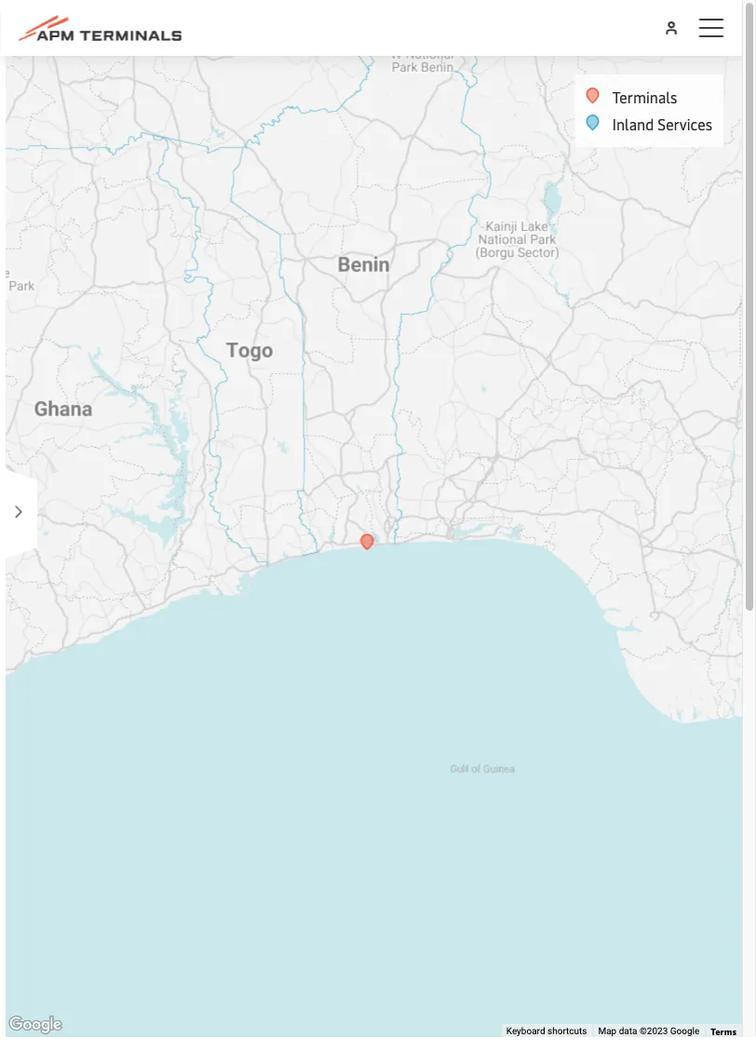 Task type: describe. For each thing, give the bounding box(es) containing it.
services
[[658, 114, 712, 134]]

terms
[[711, 1025, 737, 1037]]

google
[[670, 1026, 700, 1037]]

data
[[619, 1026, 637, 1037]]

shortcuts
[[548, 1026, 587, 1037]]

map
[[598, 1026, 617, 1037]]

keyboard shortcuts button
[[506, 1025, 587, 1037]]

keyboard shortcuts
[[506, 1026, 587, 1037]]



Task type: locate. For each thing, give the bounding box(es) containing it.
©2023
[[640, 1026, 668, 1037]]

inland
[[612, 114, 654, 134]]

keyboard
[[506, 1026, 545, 1037]]

terms link
[[711, 1025, 737, 1037]]

google image
[[5, 1013, 66, 1037]]

inland services
[[612, 114, 712, 134]]

map region
[[0, 0, 756, 1037]]

map data ©2023 google
[[598, 1026, 700, 1037]]

terminals
[[612, 87, 677, 107]]



Task type: vqa. For each thing, say whether or not it's contained in the screenshot.
the topmost to
no



